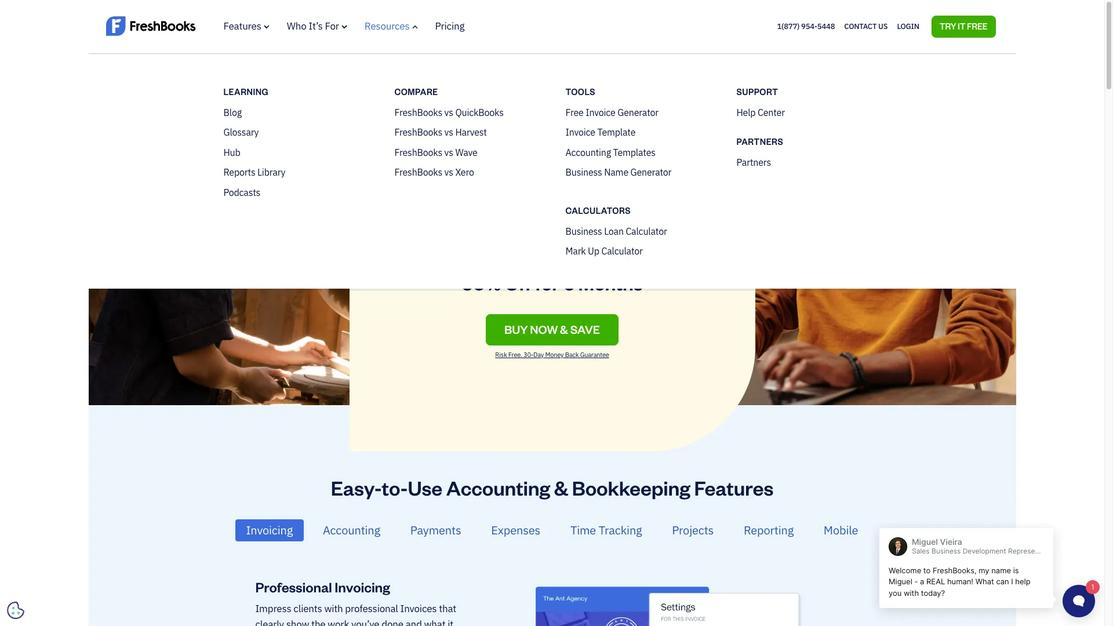 Task type: describe. For each thing, give the bounding box(es) containing it.
on
[[568, 238, 577, 249]]

1 horizontal spatial accounting
[[446, 475, 551, 500]]

partners for second partners link
[[737, 157, 772, 168]]

tracking
[[599, 523, 642, 537]]

freshbooks vs wave
[[395, 146, 478, 158]]

freshbooks for freshbooks vs wave
[[395, 146, 443, 158]]

harvest
[[456, 126, 487, 138]]

contact us
[[845, 21, 888, 31]]

business for business loan calculator
[[566, 225, 603, 237]]

reviews
[[630, 238, 657, 249]]

guarantee
[[581, 351, 610, 359]]

0 horizontal spatial free
[[566, 106, 584, 118]]

accounting for accounting templates
[[566, 146, 611, 158]]

time tracking
[[571, 523, 642, 537]]

login
[[898, 21, 920, 31]]

accounting templates
[[566, 146, 656, 158]]

easy-to-use accounting & bookkeeping features
[[331, 475, 774, 500]]

calculator for mark up calculator
[[602, 245, 643, 257]]

support link
[[737, 85, 885, 98]]

954-
[[802, 21, 818, 31]]

vs for quickbooks
[[445, 106, 454, 118]]

it's
[[309, 20, 323, 32]]

pricing link
[[435, 20, 465, 32]]

learning
[[224, 86, 269, 97]]

1 vertical spatial invoice
[[566, 126, 596, 138]]

freshbooks vs wave link
[[395, 146, 478, 158]]

50%
[[462, 271, 501, 295]]

login link
[[898, 19, 920, 34]]

mark up calculator link
[[566, 245, 643, 257]]

it
[[958, 21, 966, 31]]

buy now & save link
[[486, 315, 619, 346]]

1 vertical spatial invoicing
[[335, 578, 390, 596]]

1 partners link from the top
[[737, 135, 885, 148]]

invoice template link
[[566, 126, 636, 138]]

(based
[[541, 238, 566, 249]]

business for business name generator
[[566, 166, 603, 178]]

help center link
[[737, 106, 785, 118]]

learning link
[[224, 85, 372, 98]]

for
[[536, 271, 560, 295]]

reports library
[[224, 166, 286, 178]]

you've
[[352, 619, 380, 627]]

freshbooks vs quickbooks link
[[395, 106, 504, 118]]

5448
[[818, 21, 836, 31]]

blog
[[224, 106, 242, 118]]

who
[[287, 20, 307, 32]]

freshbooks vs xero
[[395, 166, 474, 178]]

business loan calculator
[[566, 225, 668, 237]]

hub
[[224, 146, 241, 158]]

0 vertical spatial invoicing
[[246, 523, 293, 537]]

0 horizontal spatial features
[[224, 20, 262, 32]]

for
[[325, 20, 339, 32]]

4,267
[[578, 238, 599, 249]]

reports library link
[[224, 166, 286, 178]]

generator for business name generator
[[631, 166, 672, 178]]

free invoice generator
[[566, 106, 659, 118]]

freshbooks vs xero link
[[395, 166, 474, 178]]

cookie consent banner dialog
[[9, 484, 183, 618]]

30-
[[524, 351, 534, 359]]

that
[[439, 603, 457, 616]]

0 vertical spatial &
[[560, 322, 568, 337]]

impress clients with professional invoices that clearly show the work you've done and what i
[[256, 603, 474, 627]]

projects link
[[661, 519, 725, 542]]

resources
[[365, 20, 410, 32]]

time tracking link
[[560, 519, 654, 542]]

projects
[[672, 523, 714, 537]]

accounting for accounting
[[323, 523, 381, 537]]

risk free. 30-day money back guarantee link
[[491, 351, 614, 368]]

wave
[[456, 146, 478, 158]]

reporting
[[744, 523, 794, 537]]

time
[[571, 523, 596, 537]]

podcasts
[[224, 187, 261, 198]]

cookie preferences image
[[7, 602, 24, 620]]

help center
[[737, 106, 785, 118]]

mobile link
[[813, 519, 870, 542]]

back
[[565, 351, 579, 359]]

payments link
[[399, 519, 473, 542]]

reports
[[224, 166, 256, 178]]

4,267 getapp reviews link
[[578, 238, 657, 249]]

xero
[[456, 166, 474, 178]]

up
[[588, 245, 600, 257]]

show
[[286, 619, 309, 627]]

reporting link
[[733, 519, 805, 542]]

months
[[579, 271, 643, 295]]



Task type: locate. For each thing, give the bounding box(es) containing it.
what
[[424, 619, 446, 627]]

1 vs from the top
[[445, 106, 454, 118]]

us
[[879, 21, 888, 31]]

freshbooks logo image
[[106, 15, 196, 37]]

tools link
[[566, 85, 714, 98]]

free down tools
[[566, 106, 584, 118]]

1 vertical spatial features
[[695, 475, 774, 500]]

vs down freshbooks vs quickbooks link on the left
[[445, 126, 454, 138]]

expenses
[[491, 523, 541, 537]]

0 vertical spatial invoice
[[586, 106, 616, 118]]

invoice template
[[566, 126, 636, 138]]

easy-
[[331, 475, 382, 500]]

vs for wave
[[445, 146, 454, 158]]

freshbooks up the freshbooks vs wave
[[395, 126, 443, 138]]

0 vertical spatial business
[[566, 166, 603, 178]]

freshbooks vs quickbooks
[[395, 106, 504, 118]]

buy now & save
[[505, 322, 600, 337]]

0 vertical spatial partners
[[737, 136, 784, 147]]

calculator for business loan calculator
[[626, 225, 668, 237]]

accounting up expenses
[[446, 475, 551, 500]]

invoicing
[[246, 523, 293, 537], [335, 578, 390, 596]]

free invoice generator link
[[566, 106, 659, 118]]

try it free
[[940, 21, 988, 31]]

1 vertical spatial partners link
[[737, 157, 772, 168]]

invoice left template
[[566, 126, 596, 138]]

vs for harvest
[[445, 126, 454, 138]]

accounting down invoice template
[[566, 146, 611, 158]]

invoices
[[401, 603, 437, 616]]

business up the 4,267
[[566, 225, 603, 237]]

freshbooks for freshbooks vs harvest
[[395, 126, 443, 138]]

vs up freshbooks vs harvest
[[445, 106, 454, 118]]

professional invoicing
[[256, 578, 390, 596]]

who it's for link
[[287, 20, 347, 32]]

freshbooks down compare
[[395, 106, 443, 118]]

template
[[598, 126, 636, 138]]

clients
[[294, 603, 322, 616]]

the
[[312, 619, 326, 627]]

0 vertical spatial features
[[224, 20, 262, 32]]

clearly
[[256, 619, 284, 627]]

support
[[737, 86, 779, 97]]

generator down 'templates'
[[631, 166, 672, 178]]

0 vertical spatial accounting
[[566, 146, 611, 158]]

freshbooks
[[395, 106, 443, 118], [395, 126, 443, 138], [395, 146, 443, 158], [395, 166, 443, 178]]

library
[[258, 166, 286, 178]]

money
[[546, 351, 564, 359]]

1 partners from the top
[[737, 136, 784, 147]]

2 freshbooks from the top
[[395, 126, 443, 138]]

1 vertical spatial business
[[566, 225, 603, 237]]

vs left xero
[[445, 166, 454, 178]]

4 vs from the top
[[445, 166, 454, 178]]

partners link
[[737, 135, 885, 148], [737, 157, 772, 168]]

accounting inside accounting link
[[323, 523, 381, 537]]

work
[[328, 619, 349, 627]]

freshbooks down freshbooks vs wave link
[[395, 166, 443, 178]]

freshbooks for freshbooks vs xero
[[395, 166, 443, 178]]

freshbooks vs harvest link
[[395, 126, 487, 138]]

freshbooks up the freshbooks vs xero link
[[395, 146, 443, 158]]

buy
[[505, 322, 528, 337]]

vs
[[445, 106, 454, 118], [445, 126, 454, 138], [445, 146, 454, 158], [445, 166, 454, 178]]

)
[[657, 238, 660, 249]]

calculator up 'reviews'
[[626, 225, 668, 237]]

&
[[560, 322, 568, 337], [554, 475, 569, 500]]

1 freshbooks from the top
[[395, 106, 443, 118]]

glossary link
[[224, 126, 259, 138]]

now
[[530, 322, 558, 337]]

risk free. 30-day money back guarantee
[[496, 351, 610, 359]]

0 vertical spatial partners link
[[737, 135, 885, 148]]

partners link down center
[[737, 135, 885, 148]]

features up reporting
[[695, 475, 774, 500]]

generator down tools link at the top right of the page
[[618, 106, 659, 118]]

tools
[[566, 86, 596, 97]]

invoice up invoice template link
[[586, 106, 616, 118]]

compare
[[395, 86, 438, 97]]

try it free link
[[932, 16, 996, 38]]

1 business from the top
[[566, 166, 603, 178]]

accounting link
[[312, 519, 392, 542]]

2 partners from the top
[[737, 157, 772, 168]]

features left who
[[224, 20, 262, 32]]

0 horizontal spatial invoicing
[[246, 523, 293, 537]]

invoicing link
[[235, 519, 304, 542]]

2 partners link from the top
[[737, 157, 772, 168]]

professional
[[256, 578, 332, 596]]

1 vertical spatial partners
[[737, 157, 772, 168]]

done
[[382, 619, 404, 627]]

free
[[968, 21, 988, 31], [566, 106, 584, 118]]

0 vertical spatial calculator
[[626, 225, 668, 237]]

0 vertical spatial generator
[[618, 106, 659, 118]]

accounting templates link
[[566, 146, 656, 158]]

with
[[325, 603, 343, 616]]

3 freshbooks from the top
[[395, 146, 443, 158]]

2 horizontal spatial accounting
[[566, 146, 611, 158]]

1 vertical spatial calculator
[[602, 245, 643, 257]]

glossary
[[224, 126, 259, 138]]

name
[[605, 166, 629, 178]]

calculators
[[566, 205, 631, 216]]

help
[[737, 106, 756, 118]]

partners for 1st partners link
[[737, 136, 784, 147]]

6
[[564, 271, 575, 295]]

4 freshbooks from the top
[[395, 166, 443, 178]]

business name generator
[[566, 166, 672, 178]]

generator for free invoice generator
[[618, 106, 659, 118]]

2 business from the top
[[566, 225, 603, 237]]

business
[[566, 166, 603, 178], [566, 225, 603, 237]]

1 vertical spatial free
[[566, 106, 584, 118]]

1 vertical spatial accounting
[[446, 475, 551, 500]]

1(877) 954-5448
[[778, 21, 836, 31]]

professional
[[345, 603, 398, 616]]

partners
[[737, 136, 784, 147], [737, 157, 772, 168]]

partners link down help center link
[[737, 157, 772, 168]]

contact us link
[[845, 19, 888, 34]]

risk
[[496, 351, 507, 359]]

2 vertical spatial accounting
[[323, 523, 381, 537]]

center
[[758, 106, 785, 118]]

impress
[[256, 603, 292, 616]]

3 vs from the top
[[445, 146, 454, 158]]

vs left wave at top left
[[445, 146, 454, 158]]

1 vertical spatial generator
[[631, 166, 672, 178]]

free right it at the right top
[[968, 21, 988, 31]]

0 vertical spatial free
[[968, 21, 988, 31]]

0 horizontal spatial accounting
[[323, 523, 381, 537]]

blog link
[[224, 106, 242, 118]]

invoice
[[586, 106, 616, 118], [566, 126, 596, 138]]

use
[[408, 475, 443, 500]]

templates
[[613, 146, 656, 158]]

vs for xero
[[445, 166, 454, 178]]

generator
[[618, 106, 659, 118], [631, 166, 672, 178]]

1 horizontal spatial features
[[695, 475, 774, 500]]

1 horizontal spatial free
[[968, 21, 988, 31]]

freshbooks for freshbooks vs quickbooks
[[395, 106, 443, 118]]

(based on 4,267 getapp reviews )
[[541, 238, 660, 249]]

1 vertical spatial &
[[554, 475, 569, 500]]

off
[[505, 271, 532, 295]]

save
[[571, 322, 600, 337]]

to-
[[382, 475, 408, 500]]

business left name
[[566, 166, 603, 178]]

hub link
[[224, 146, 241, 158]]

expenses link
[[480, 519, 552, 542]]

1 horizontal spatial invoicing
[[335, 578, 390, 596]]

free.
[[509, 351, 522, 359]]

50% off for 6 months
[[462, 271, 643, 295]]

2 vs from the top
[[445, 126, 454, 138]]

freshbooks vs harvest
[[395, 126, 487, 138]]

who it's for
[[287, 20, 339, 32]]

compare link
[[395, 85, 543, 98]]

accounting
[[566, 146, 611, 158], [446, 475, 551, 500], [323, 523, 381, 537]]

business name generator link
[[566, 166, 672, 178]]

try
[[940, 21, 957, 31]]

mark up calculator
[[566, 245, 643, 257]]

accounting down easy-
[[323, 523, 381, 537]]

calculator down business loan calculator
[[602, 245, 643, 257]]



Task type: vqa. For each thing, say whether or not it's contained in the screenshot.
PROJECTS'
no



